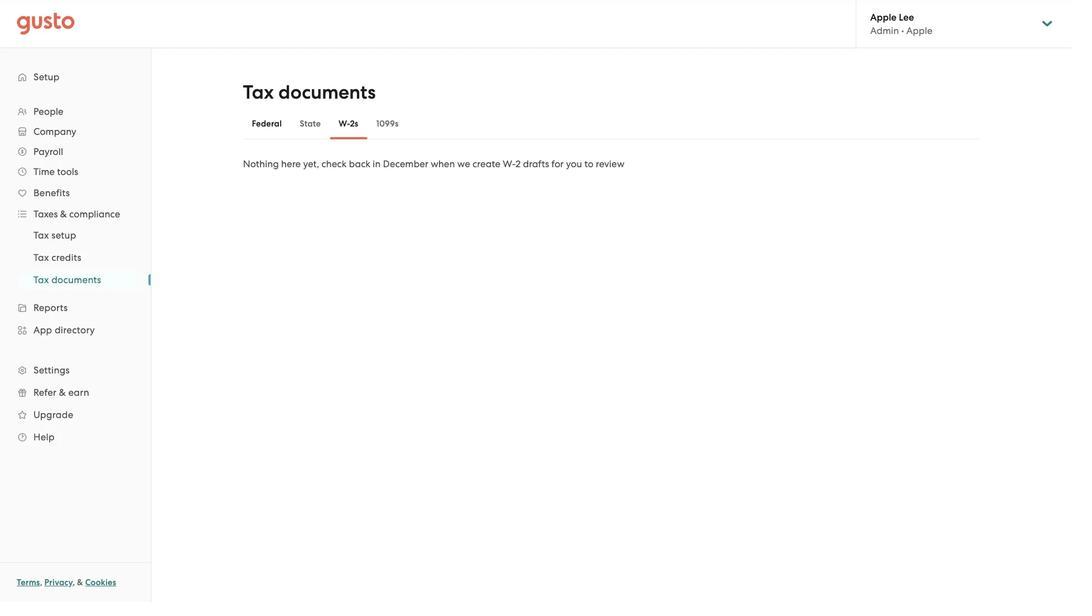 Task type: describe. For each thing, give the bounding box(es) containing it.
check
[[322, 159, 347, 170]]

tax setup link
[[20, 226, 140, 246]]

reports
[[33, 303, 68, 314]]

refer & earn link
[[11, 383, 140, 403]]

credits
[[51, 252, 81, 264]]

tools
[[57, 166, 78, 178]]

back
[[349, 159, 371, 170]]

list containing people
[[0, 102, 151, 449]]

w- inside button
[[339, 119, 350, 129]]

tax documents inside gusto navigation element
[[33, 275, 101, 286]]

& for compliance
[[60, 209, 67, 220]]

help
[[33, 432, 55, 443]]

tax forms tab list
[[243, 108, 980, 140]]

lee
[[900, 11, 915, 23]]

tax setup
[[33, 230, 76, 241]]

help link
[[11, 428, 140, 448]]

refer
[[33, 387, 57, 399]]

1 vertical spatial w-
[[503, 159, 516, 170]]

time tools
[[33, 166, 78, 178]]

compliance
[[69, 209, 120, 220]]

admin
[[871, 25, 900, 36]]

when
[[431, 159, 455, 170]]

apple lee admin • apple
[[871, 11, 933, 36]]

setup link
[[11, 67, 140, 87]]

terms
[[17, 578, 40, 588]]

we
[[458, 159, 471, 170]]

settings
[[33, 365, 70, 376]]

in
[[373, 159, 381, 170]]

tax up federal button
[[243, 81, 274, 104]]

app
[[33, 325, 52, 336]]

taxes & compliance
[[33, 209, 120, 220]]

state
[[300, 119, 321, 129]]

terms , privacy , & cookies
[[17, 578, 116, 588]]

reports link
[[11, 298, 140, 318]]

privacy link
[[44, 578, 73, 588]]

benefits link
[[11, 183, 140, 203]]

nothing here yet, check back in december when we create w-2 drafts for you to review
[[243, 159, 625, 170]]

2 vertical spatial &
[[77, 578, 83, 588]]

w-2s button
[[330, 111, 368, 137]]

gusto navigation element
[[0, 48, 151, 467]]

nothing
[[243, 159, 279, 170]]

cookies
[[85, 578, 116, 588]]

2s
[[350, 119, 359, 129]]

tax credits link
[[20, 248, 140, 268]]

refer & earn
[[33, 387, 89, 399]]

time tools button
[[11, 162, 140, 182]]

december
[[383, 159, 429, 170]]



Task type: locate. For each thing, give the bounding box(es) containing it.
drafts
[[523, 159, 550, 170]]

& inside refer & earn link
[[59, 387, 66, 399]]

tax documents up state button
[[243, 81, 376, 104]]

federal button
[[243, 111, 291, 137]]

1 vertical spatial &
[[59, 387, 66, 399]]

app directory
[[33, 325, 95, 336]]

0 horizontal spatial w-
[[339, 119, 350, 129]]

1099s
[[377, 119, 399, 129]]

people
[[33, 106, 63, 117]]

1 list from the top
[[0, 102, 151, 449]]

list
[[0, 102, 151, 449], [0, 224, 151, 291]]

1 horizontal spatial ,
[[73, 578, 75, 588]]

0 vertical spatial w-
[[339, 119, 350, 129]]

, left "cookies"
[[73, 578, 75, 588]]

0 vertical spatial apple
[[871, 11, 897, 23]]

state button
[[291, 111, 330, 137]]

w- right state button
[[339, 119, 350, 129]]

, left privacy
[[40, 578, 42, 588]]

2 list from the top
[[0, 224, 151, 291]]

1 , from the left
[[40, 578, 42, 588]]

settings link
[[11, 361, 140, 381]]

documents inside list
[[51, 275, 101, 286]]

0 vertical spatial &
[[60, 209, 67, 220]]

1 horizontal spatial apple
[[907, 25, 933, 36]]

apple right the •
[[907, 25, 933, 36]]

tax down tax credits
[[33, 275, 49, 286]]

1 vertical spatial apple
[[907, 25, 933, 36]]

1099s button
[[368, 111, 408, 137]]

0 horizontal spatial apple
[[871, 11, 897, 23]]

tax
[[243, 81, 274, 104], [33, 230, 49, 241], [33, 252, 49, 264], [33, 275, 49, 286]]

time
[[33, 166, 55, 178]]

w- right create
[[503, 159, 516, 170]]

documents up state button
[[279, 81, 376, 104]]

cookies button
[[85, 577, 116, 590]]

benefits
[[33, 188, 70, 199]]

company button
[[11, 122, 140, 142]]

tax left credits
[[33, 252, 49, 264]]

setup
[[33, 71, 60, 83]]

0 vertical spatial tax documents
[[243, 81, 376, 104]]

people button
[[11, 102, 140, 122]]

taxes
[[33, 209, 58, 220]]

earn
[[68, 387, 89, 399]]

app directory link
[[11, 320, 140, 341]]

& left "cookies"
[[77, 578, 83, 588]]

company
[[33, 126, 76, 137]]

tax documents link
[[20, 270, 140, 290]]

documents down 'tax credits' link
[[51, 275, 101, 286]]

tax for tax documents link
[[33, 275, 49, 286]]

taxes & compliance button
[[11, 204, 140, 224]]

you
[[567, 159, 583, 170]]

federal
[[252, 119, 282, 129]]

for
[[552, 159, 564, 170]]

1 horizontal spatial documents
[[279, 81, 376, 104]]

tax for tax setup link
[[33, 230, 49, 241]]

0 horizontal spatial documents
[[51, 275, 101, 286]]

create
[[473, 159, 501, 170]]

upgrade link
[[11, 405, 140, 425]]

& left earn
[[59, 387, 66, 399]]

tax documents down credits
[[33, 275, 101, 286]]

1 horizontal spatial tax documents
[[243, 81, 376, 104]]

terms link
[[17, 578, 40, 588]]

upgrade
[[33, 410, 73, 421]]

w-2s
[[339, 119, 359, 129]]

•
[[902, 25, 905, 36]]

tax credits
[[33, 252, 81, 264]]

review
[[596, 159, 625, 170]]

& for earn
[[59, 387, 66, 399]]

2
[[516, 159, 521, 170]]

privacy
[[44, 578, 73, 588]]

here
[[281, 159, 301, 170]]

yet,
[[303, 159, 319, 170]]

w-
[[339, 119, 350, 129], [503, 159, 516, 170]]

setup
[[51, 230, 76, 241]]

apple
[[871, 11, 897, 23], [907, 25, 933, 36]]

list containing tax setup
[[0, 224, 151, 291]]

1 horizontal spatial w-
[[503, 159, 516, 170]]

to
[[585, 159, 594, 170]]

&
[[60, 209, 67, 220], [59, 387, 66, 399], [77, 578, 83, 588]]

home image
[[17, 13, 75, 35]]

2 , from the left
[[73, 578, 75, 588]]

0 vertical spatial documents
[[279, 81, 376, 104]]

tax documents
[[243, 81, 376, 104], [33, 275, 101, 286]]

tax for 'tax credits' link
[[33, 252, 49, 264]]

& inside taxes & compliance dropdown button
[[60, 209, 67, 220]]

documents
[[279, 81, 376, 104], [51, 275, 101, 286]]

payroll button
[[11, 142, 140, 162]]

1 vertical spatial documents
[[51, 275, 101, 286]]

directory
[[55, 325, 95, 336]]

0 horizontal spatial ,
[[40, 578, 42, 588]]

tax down the taxes at the top of the page
[[33, 230, 49, 241]]

& right the taxes at the top of the page
[[60, 209, 67, 220]]

apple up admin
[[871, 11, 897, 23]]

payroll
[[33, 146, 63, 157]]

,
[[40, 578, 42, 588], [73, 578, 75, 588]]

1 vertical spatial tax documents
[[33, 275, 101, 286]]

0 horizontal spatial tax documents
[[33, 275, 101, 286]]



